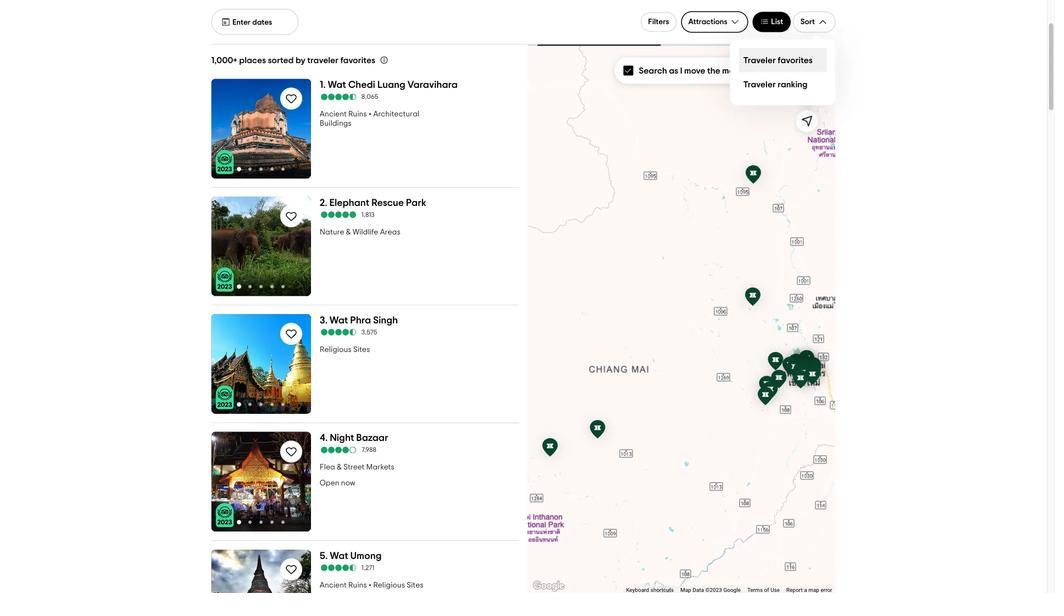 Task type: describe. For each thing, give the bounding box(es) containing it.
flea
[[320, 464, 335, 472]]

ruins for chedi
[[349, 111, 367, 118]]

traveler ranking
[[744, 80, 808, 89]]

2023 link for 3. wat phra singh
[[216, 386, 234, 410]]

traveler favorites
[[744, 56, 813, 65]]

ancient for 1.
[[320, 111, 347, 118]]

carousel of images figure for 2.
[[211, 197, 311, 297]]

& for wildlife
[[346, 229, 351, 236]]

0 horizontal spatial sites
[[353, 347, 370, 354]]

favorites inside list box
[[778, 56, 813, 65]]

enter dates
[[233, 18, 272, 26]]

ruins for umong
[[349, 582, 367, 590]]

wat for umong
[[330, 552, 348, 562]]

2. elephant rescue park link
[[320, 197, 519, 209]]

1,813 link
[[320, 211, 519, 219]]

4.
[[320, 434, 328, 444]]

5.0 of 5 bubbles image
[[320, 212, 357, 218]]

wat for chedi
[[328, 80, 346, 90]]

4. night bazaar link
[[320, 433, 519, 445]]

search
[[639, 67, 668, 75]]

wildlife
[[353, 229, 378, 236]]

2.
[[320, 198, 328, 208]]

save to a trip image for 3. wat phra singh
[[285, 328, 298, 341]]

3. wat phra singh link
[[320, 315, 519, 327]]

by
[[296, 56, 306, 65]]

carousel of images figure for 4.
[[211, 433, 311, 532]]

save to a trip image for 5. wat umong
[[285, 564, 298, 577]]

sorted
[[268, 56, 294, 65]]

move
[[685, 67, 706, 75]]

sort
[[801, 18, 815, 26]]

architectural
[[373, 111, 420, 118]]

1,000+
[[211, 56, 237, 65]]

traveler
[[308, 56, 339, 65]]

nature
[[320, 229, 345, 236]]

list
[[772, 18, 784, 26]]

2023 link for 4. night bazaar
[[216, 504, 234, 528]]

4. night bazaar
[[320, 434, 388, 444]]

4.0 of 5 bubbles image
[[320, 448, 357, 454]]

1.
[[320, 80, 326, 90]]

map region
[[528, 45, 836, 594]]

0 vertical spatial religious
[[320, 347, 352, 354]]

4.5 of 5 bubbles image for chedi
[[320, 94, 357, 101]]

1. wat chedi luang varavihara link
[[320, 79, 519, 91]]

5. wat umong
[[320, 552, 382, 562]]

1 horizontal spatial sites
[[407, 582, 424, 590]]

chedi
[[348, 80, 375, 90]]

0 horizontal spatial favorites
[[341, 56, 376, 65]]

1,271 link
[[320, 565, 519, 573]]

bazaar
[[356, 434, 388, 444]]

attractions button
[[681, 11, 749, 33]]

1,000+ places sorted by traveler favorites
[[211, 56, 376, 65]]

ancient ruins • religious sites
[[320, 582, 424, 590]]

map
[[723, 67, 740, 75]]

list button
[[753, 12, 791, 32]]

filters
[[649, 18, 670, 26]]

1,813
[[362, 212, 375, 218]]

locate me image
[[801, 115, 814, 128]]

street
[[344, 464, 365, 472]]

1 vertical spatial religious
[[373, 582, 405, 590]]



Task type: vqa. For each thing, say whether or not it's contained in the screenshot.
Save to a trip icon to the middle
yes



Task type: locate. For each thing, give the bounding box(es) containing it.
religious down 3.
[[320, 347, 352, 354]]

traveler
[[744, 56, 776, 65], [744, 80, 776, 89]]

4.5 of 5 bubbles image
[[320, 94, 357, 101], [320, 330, 357, 336], [320, 565, 357, 572]]

enter dates button
[[211, 9, 299, 35]]

carousel of images figure
[[211, 79, 311, 179], [211, 197, 311, 297], [211, 315, 311, 415], [211, 433, 311, 532]]

ancient up buildings
[[320, 111, 347, 118]]

4.5 of 5 bubbles image for umong
[[320, 565, 357, 572]]

3,575 link
[[320, 329, 519, 337]]

traveler for traveler favorites
[[744, 56, 776, 65]]

rescue
[[372, 198, 404, 208]]

ranking
[[778, 80, 808, 89]]

• for umong
[[369, 582, 372, 590]]

traveler up traveler ranking
[[744, 56, 776, 65]]

3 2023 link from the top
[[216, 386, 234, 410]]

1 vertical spatial wat
[[330, 316, 348, 326]]

3. wat phra singh
[[320, 316, 398, 326]]

2 • from the top
[[369, 582, 372, 590]]

2 ruins from the top
[[349, 582, 367, 590]]

traveler down traveler favorites
[[744, 80, 776, 89]]

2 traveler from the top
[[744, 80, 776, 89]]

4.5 of 5 bubbles image for phra
[[320, 330, 357, 336]]

as
[[669, 67, 679, 75]]

ancient down 5.
[[320, 582, 347, 590]]

elephant
[[330, 198, 370, 208]]

save to a trip image for 1. wat chedi luang varavihara
[[285, 92, 298, 106]]

•
[[369, 111, 372, 118], [369, 582, 372, 590]]

1 vertical spatial &
[[337, 464, 342, 472]]

places
[[239, 56, 266, 65]]

ruins down 1,271
[[349, 582, 367, 590]]

2 ancient from the top
[[320, 582, 347, 590]]

sites down 3,575
[[353, 347, 370, 354]]

ancient ruins • architectural buildings
[[320, 111, 420, 128]]

i
[[681, 67, 683, 75]]

• down 8,065
[[369, 111, 372, 118]]

0 horizontal spatial religious
[[320, 347, 352, 354]]

0 vertical spatial wat
[[328, 80, 346, 90]]

nature & wildlife areas
[[320, 229, 401, 236]]

traveler for traveler ranking
[[744, 80, 776, 89]]

3.
[[320, 316, 328, 326]]

phra
[[350, 316, 371, 326]]

5.
[[320, 552, 328, 562]]

singh
[[373, 316, 398, 326]]

0 vertical spatial ancient
[[320, 111, 347, 118]]

2 2023 link from the top
[[216, 268, 234, 292]]

google image
[[531, 580, 567, 594]]

favorites up chedi
[[341, 56, 376, 65]]

4.5 of 5 bubbles image down 1.
[[320, 94, 357, 101]]

the
[[708, 67, 721, 75]]

5. wat umong link
[[320, 551, 519, 563]]

wat right 1.
[[328, 80, 346, 90]]

1 ancient from the top
[[320, 111, 347, 118]]

2 vertical spatial 4.5 of 5 bubbles image
[[320, 565, 357, 572]]

• for chedi
[[369, 111, 372, 118]]

ruins down 8,065
[[349, 111, 367, 118]]

1 save to a trip image from the top
[[285, 92, 298, 106]]

2. elephant rescue park
[[320, 198, 426, 208]]

favorites
[[778, 56, 813, 65], [341, 56, 376, 65]]

1 • from the top
[[369, 111, 372, 118]]

• inside ancient ruins • architectural buildings
[[369, 111, 372, 118]]

1. wat chedi luang varavihara
[[320, 80, 458, 90]]

save to a trip image
[[285, 210, 298, 223]]

2 save to a trip image from the top
[[285, 328, 298, 341]]

& right flea
[[337, 464, 342, 472]]

1 horizontal spatial favorites
[[778, 56, 813, 65]]

1 vertical spatial traveler
[[744, 80, 776, 89]]

varavihara
[[408, 80, 458, 90]]

& for street
[[337, 464, 342, 472]]

1 carousel of images figure from the top
[[211, 79, 311, 179]]

0 vertical spatial sites
[[353, 347, 370, 354]]

1,271
[[362, 565, 375, 572]]

wat right 3.
[[330, 316, 348, 326]]

&
[[346, 229, 351, 236], [337, 464, 342, 472]]

wat right 5.
[[330, 552, 348, 562]]

ancient inside ancient ruins • architectural buildings
[[320, 111, 347, 118]]

ancient
[[320, 111, 347, 118], [320, 582, 347, 590]]

7,988
[[362, 448, 377, 454]]

4.5 of 5 bubbles image down 5. wat umong on the bottom left of page
[[320, 565, 357, 572]]

& right nature
[[346, 229, 351, 236]]

1 vertical spatial ruins
[[349, 582, 367, 590]]

filters button
[[641, 12, 677, 32]]

wat for phra
[[330, 316, 348, 326]]

4.5 of 5 bubbles image inside 8,065 link
[[320, 94, 357, 101]]

umong
[[351, 552, 382, 562]]

zoom out image
[[801, 89, 814, 102]]

4 save to a trip image from the top
[[285, 564, 298, 577]]

religious sites
[[320, 347, 370, 354]]

0 horizontal spatial &
[[337, 464, 342, 472]]

religious
[[320, 347, 352, 354], [373, 582, 405, 590]]

carousel of images figure for 3.
[[211, 315, 311, 415]]

• down 1,271
[[369, 582, 372, 590]]

2 4.5 of 5 bubbles image from the top
[[320, 330, 357, 336]]

0 vertical spatial 4.5 of 5 bubbles image
[[320, 94, 357, 101]]

save to a trip image for 4. night bazaar
[[285, 446, 298, 459]]

night
[[330, 434, 354, 444]]

areas
[[380, 229, 401, 236]]

wat
[[328, 80, 346, 90], [330, 316, 348, 326], [330, 552, 348, 562]]

4.5 of 5 bubbles image inside 3,575 'link'
[[320, 330, 357, 336]]

0 vertical spatial traveler
[[744, 56, 776, 65]]

1 2023 link from the top
[[216, 150, 234, 174]]

buildings
[[320, 120, 352, 128]]

3 carousel of images figure from the top
[[211, 315, 311, 415]]

2 vertical spatial wat
[[330, 552, 348, 562]]

zoom in image
[[801, 62, 814, 75]]

save to a trip image
[[285, 92, 298, 106], [285, 328, 298, 341], [285, 446, 298, 459], [285, 564, 298, 577]]

1 4.5 of 5 bubbles image from the top
[[320, 94, 357, 101]]

2023 link for 2. elephant rescue park
[[216, 268, 234, 292]]

8,065
[[362, 94, 379, 101]]

list box containing traveler favorites
[[731, 39, 836, 105]]

search as i move the map
[[639, 67, 740, 75]]

0 vertical spatial ruins
[[349, 111, 367, 118]]

open now
[[320, 480, 355, 488]]

sort button
[[794, 11, 836, 33]]

1 traveler from the top
[[744, 56, 776, 65]]

enter
[[233, 18, 251, 26]]

1 vertical spatial ancient
[[320, 582, 347, 590]]

ruins inside ancient ruins • architectural buildings
[[349, 111, 367, 118]]

1 vertical spatial •
[[369, 582, 372, 590]]

2023 link for 1. wat chedi luang varavihara
[[216, 150, 234, 174]]

open
[[320, 480, 340, 488]]

4.5 of 5 bubbles image inside 1,271 link
[[320, 565, 357, 572]]

3 save to a trip image from the top
[[285, 446, 298, 459]]

ancient for 5.
[[320, 582, 347, 590]]

1 ruins from the top
[[349, 111, 367, 118]]

park
[[406, 198, 426, 208]]

sites
[[353, 347, 370, 354], [407, 582, 424, 590]]

sites down 1,271 link
[[407, 582, 424, 590]]

4 2023 link from the top
[[216, 504, 234, 528]]

carousel of images figure for 1.
[[211, 79, 311, 179]]

4.5 of 5 bubbles image up religious sites
[[320, 330, 357, 336]]

2 carousel of images figure from the top
[[211, 197, 311, 297]]

3,575
[[362, 330, 377, 336]]

1 vertical spatial 4.5 of 5 bubbles image
[[320, 330, 357, 336]]

0 vertical spatial &
[[346, 229, 351, 236]]

0 vertical spatial •
[[369, 111, 372, 118]]

favorites up ranking
[[778, 56, 813, 65]]

now
[[341, 480, 355, 488]]

religious down 1,271
[[373, 582, 405, 590]]

1 horizontal spatial religious
[[373, 582, 405, 590]]

attractions
[[689, 18, 728, 26]]

4 carousel of images figure from the top
[[211, 433, 311, 532]]

8,065 link
[[320, 93, 519, 101]]

1 vertical spatial sites
[[407, 582, 424, 590]]

3 4.5 of 5 bubbles image from the top
[[320, 565, 357, 572]]

1 horizontal spatial &
[[346, 229, 351, 236]]

dates
[[252, 18, 272, 26]]

luang
[[378, 80, 406, 90]]

list box
[[731, 39, 836, 105]]

7,988 link
[[320, 447, 519, 455]]

2023 link
[[216, 150, 234, 174], [216, 268, 234, 292], [216, 386, 234, 410], [216, 504, 234, 528]]

flea & street markets
[[320, 464, 395, 472]]

markets
[[366, 464, 395, 472]]

ruins
[[349, 111, 367, 118], [349, 582, 367, 590]]



